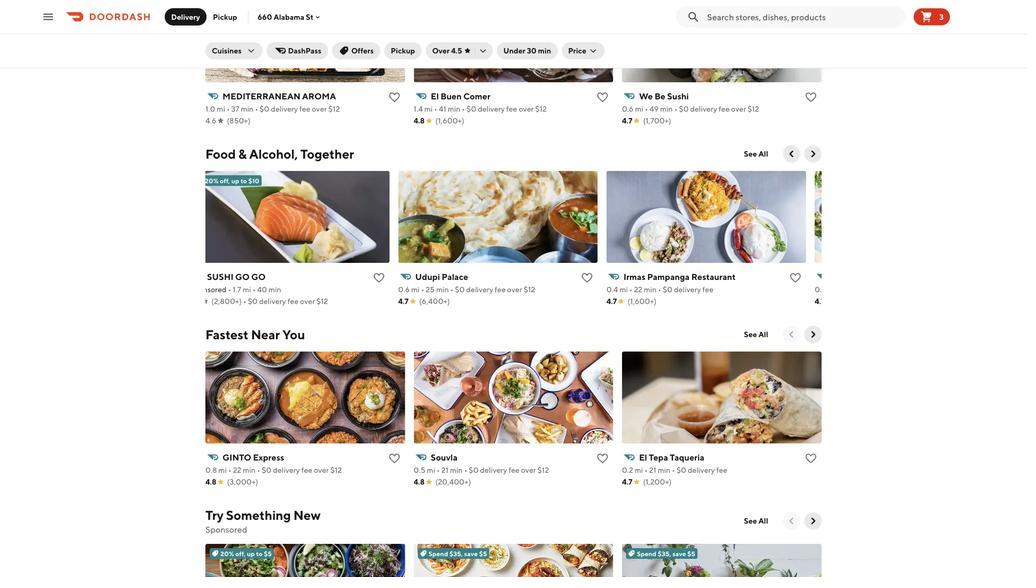 Task type: locate. For each thing, give the bounding box(es) containing it.
4.8 for ginto
[[205, 478, 217, 487]]

go up 1.7
[[235, 272, 250, 282]]

0 vertical spatial up
[[231, 177, 239, 185]]

0.6 mi • 49 min • $​0 delivery fee over $12
[[622, 105, 759, 113]]

over for souvla
[[521, 466, 536, 475]]

1 vertical spatial see all link
[[738, 326, 775, 344]]

up for $5
[[247, 551, 255, 558]]

el left the tepa
[[639, 453, 647, 463]]

1 horizontal spatial go
[[251, 272, 266, 282]]

1 vertical spatial 0.5
[[414, 466, 426, 475]]

over for we be sushi
[[731, 105, 746, 113]]

click to add this store to your saved list image
[[805, 91, 818, 104], [373, 272, 385, 285], [581, 272, 594, 285], [789, 272, 802, 285], [388, 453, 401, 466], [805, 453, 818, 466]]

1 horizontal spatial el
[[639, 453, 647, 463]]

min
[[538, 46, 551, 55], [241, 105, 254, 113], [448, 105, 461, 113], [660, 105, 673, 113], [269, 285, 281, 294], [436, 285, 449, 294], [644, 285, 657, 294], [853, 285, 865, 294], [243, 466, 256, 475], [450, 466, 463, 475], [658, 466, 671, 475]]

pickup left over
[[391, 46, 415, 55]]

4.7 inside 0.5 mi • 22 min • $​0 delivery fee over $12 4.7
[[815, 297, 825, 306]]

2 see from the top
[[744, 330, 757, 339]]

price button
[[562, 42, 605, 59]]

sponsored down sushi
[[190, 285, 227, 294]]

delivery for express
[[273, 466, 300, 475]]

1 next button of carousel image from the top
[[808, 149, 819, 159]]

0 horizontal spatial 21
[[442, 466, 449, 475]]

0 horizontal spatial 22
[[233, 466, 241, 475]]

0.5 for 0.5 mi • 21 min • $​0 delivery fee over $12
[[414, 466, 426, 475]]

2 vertical spatial see
[[744, 517, 757, 526]]

alcohol,
[[249, 146, 298, 162]]

4.8 down 0.8
[[205, 478, 217, 487]]

21 up "(1,200+)"
[[649, 466, 657, 475]]

0 vertical spatial see
[[744, 150, 757, 158]]

20% down try
[[220, 551, 234, 558]]

1.0 mi • 37 min • $​0 delivery fee over $12
[[205, 105, 340, 113]]

up left $10
[[231, 177, 239, 185]]

4.7 for we be sushi
[[622, 116, 633, 125]]

st
[[306, 12, 314, 21]]

2 vertical spatial see all
[[744, 517, 768, 526]]

to left $10
[[241, 177, 247, 185]]

0 horizontal spatial off,
[[220, 177, 230, 185]]

2 all from the top
[[759, 330, 768, 339]]

$​0 for we be sushi
[[679, 105, 689, 113]]

pickup button
[[207, 8, 244, 25], [385, 42, 422, 59]]

660 alabama st button
[[258, 12, 322, 21]]

over for el buen comer
[[519, 105, 534, 113]]

see
[[744, 150, 757, 158], [744, 330, 757, 339], [744, 517, 757, 526]]

1 horizontal spatial up
[[247, 551, 255, 558]]

0 vertical spatial see all
[[744, 150, 768, 158]]

pickup button up the cuisines
[[207, 8, 244, 25]]

previous button of carousel image for next button of carousel image
[[787, 516, 797, 527]]

1 vertical spatial next button of carousel image
[[808, 330, 819, 340]]

3 see from the top
[[744, 517, 757, 526]]

see all link for fastest near you
[[738, 326, 775, 344]]

4.7 for el tepa taqueria
[[622, 478, 633, 487]]

1 horizontal spatial 0.6
[[622, 105, 634, 113]]

0 vertical spatial 20%
[[205, 177, 219, 185]]

• $0 delivery fee over $12
[[242, 297, 328, 306]]

1 vertical spatial el
[[639, 453, 647, 463]]

1 vertical spatial up
[[247, 551, 255, 558]]

over for udupi palace
[[507, 285, 522, 294]]

mi for pampanga
[[620, 285, 628, 294]]

37
[[231, 105, 239, 113]]

1 go from the left
[[235, 272, 250, 282]]

2 see all from the top
[[744, 330, 768, 339]]

20% for 20% off, up to $10
[[205, 177, 219, 185]]

$​0 for irmas pampanga restaurant
[[663, 285, 673, 294]]

delivery inside 0.5 mi • 22 min • $​0 delivery fee over $12 4.7
[[883, 285, 910, 294]]

see all
[[744, 150, 768, 158], [744, 330, 768, 339], [744, 517, 768, 526]]

0.6 left 25 on the left of page
[[398, 285, 410, 294]]

off, down food
[[220, 177, 230, 185]]

$12
[[328, 105, 340, 113], [535, 105, 547, 113], [748, 105, 759, 113], [524, 285, 535, 294], [940, 285, 952, 294], [317, 297, 328, 306], [330, 466, 342, 475], [538, 466, 549, 475]]

udupi
[[415, 272, 440, 282]]

spend $35, save $5
[[429, 551, 487, 558], [637, 551, 696, 558]]

1 see all link from the top
[[738, 146, 775, 163]]

22
[[634, 285, 643, 294], [843, 285, 851, 294], [233, 466, 241, 475]]

0 vertical spatial next button of carousel image
[[808, 149, 819, 159]]

off,
[[220, 177, 230, 185], [235, 551, 246, 558]]

1 vertical spatial sponsored
[[205, 525, 247, 535]]

0.6 for we be sushi
[[622, 105, 634, 113]]

0 horizontal spatial 20%
[[205, 177, 219, 185]]

under 30 min
[[504, 46, 551, 55]]

1.7
[[233, 285, 241, 294]]

1 horizontal spatial to
[[256, 551, 263, 558]]

together
[[300, 146, 354, 162]]

0 horizontal spatial $5
[[264, 551, 272, 558]]

21
[[442, 466, 449, 475], [649, 466, 657, 475]]

•
[[227, 105, 230, 113], [255, 105, 258, 113], [434, 105, 437, 113], [462, 105, 465, 113], [645, 105, 648, 113], [675, 105, 678, 113], [228, 285, 231, 294], [253, 285, 256, 294], [421, 285, 424, 294], [451, 285, 454, 294], [630, 285, 633, 294], [658, 285, 662, 294], [838, 285, 841, 294], [867, 285, 870, 294], [243, 297, 246, 306], [228, 466, 231, 475], [257, 466, 260, 475], [437, 466, 440, 475], [464, 466, 467, 475], [645, 466, 648, 475], [672, 466, 675, 475]]

$10
[[248, 177, 259, 185]]

1.4
[[414, 105, 423, 113]]

1 $35, from the left
[[450, 551, 463, 558]]

palace
[[442, 272, 468, 282]]

all
[[759, 150, 768, 158], [759, 330, 768, 339], [759, 517, 768, 526]]

2 21 from the left
[[649, 466, 657, 475]]

off, down try something new sponsored
[[235, 551, 246, 558]]

min inside 0.5 mi • 22 min • $​0 delivery fee over $12 4.7
[[853, 285, 865, 294]]

0.4
[[607, 285, 618, 294]]

sponsored down try
[[205, 525, 247, 535]]

food
[[205, 146, 236, 162]]

2 spend from the left
[[637, 551, 657, 558]]

1 horizontal spatial pickup
[[391, 46, 415, 55]]

0.4 mi • 22 min • $​0 delivery fee
[[607, 285, 714, 294]]

0 horizontal spatial spend
[[429, 551, 448, 558]]

0.5 inside 0.5 mi • 22 min • $​0 delivery fee over $12 4.7
[[815, 285, 827, 294]]

2 spend $35, save $5 from the left
[[637, 551, 696, 558]]

el buen comer
[[431, 91, 491, 101]]

4.7
[[622, 116, 633, 125], [398, 297, 409, 306], [607, 297, 617, 306], [815, 297, 825, 306], [622, 478, 633, 487]]

0 vertical spatial see all link
[[738, 146, 775, 163]]

all for food & alcohol, together
[[759, 150, 768, 158]]

express
[[253, 453, 284, 463]]

mediterranean
[[223, 91, 300, 101]]

0 vertical spatial 0.6
[[622, 105, 634, 113]]

1 all from the top
[[759, 150, 768, 158]]

(1,200+)
[[643, 478, 672, 487]]

go up 40
[[251, 272, 266, 282]]

over for mediterranean aroma
[[312, 105, 327, 113]]

1 vertical spatial 20%
[[220, 551, 234, 558]]

1 vertical spatial see all
[[744, 330, 768, 339]]

2 save from the left
[[673, 551, 686, 558]]

el
[[431, 91, 439, 101], [639, 453, 647, 463]]

0 horizontal spatial 0.5
[[414, 466, 426, 475]]

1 horizontal spatial spend $35, save $5
[[637, 551, 696, 558]]

mi for buen
[[425, 105, 433, 113]]

fee for we be sushi
[[719, 105, 730, 113]]

over 4.5
[[432, 46, 462, 55]]

min for irmas pampanga restaurant
[[644, 285, 657, 294]]

1 vertical spatial pickup button
[[385, 42, 422, 59]]

to down try something new sponsored
[[256, 551, 263, 558]]

0 vertical spatial pickup button
[[207, 8, 244, 25]]

0.2
[[622, 466, 633, 475]]

1 horizontal spatial 0.5
[[815, 285, 827, 294]]

you
[[283, 327, 305, 342]]

1 vertical spatial (1,600+)
[[628, 297, 657, 306]]

open menu image
[[42, 10, 55, 23]]

ginto
[[223, 453, 251, 463]]

min for mediterranean aroma
[[241, 105, 254, 113]]

0 horizontal spatial go
[[235, 272, 250, 282]]

0.8
[[205, 466, 217, 475]]

$12 inside 0.5 mi • 22 min • $​0 delivery fee over $12 4.7
[[940, 285, 952, 294]]

2 next button of carousel image from the top
[[808, 330, 819, 340]]

2 previous button of carousel image from the top
[[787, 516, 797, 527]]

pickup up the cuisines
[[213, 12, 237, 21]]

alabama
[[274, 12, 304, 21]]

1 vertical spatial pickup
[[391, 46, 415, 55]]

next button of carousel image
[[808, 516, 819, 527]]

0.6
[[622, 105, 634, 113], [398, 285, 410, 294]]

0 vertical spatial off,
[[220, 177, 230, 185]]

$12 for we be sushi
[[748, 105, 759, 113]]

1.4 mi • 41 min • $​0 delivery fee over $12
[[414, 105, 547, 113]]

1 horizontal spatial 20%
[[220, 551, 234, 558]]

4.8 down '1.4'
[[414, 116, 425, 125]]

1 vertical spatial see
[[744, 330, 757, 339]]

0 horizontal spatial (1,600+)
[[436, 116, 464, 125]]

40
[[257, 285, 267, 294]]

el tepa taqueria
[[639, 453, 705, 463]]

1 see from the top
[[744, 150, 757, 158]]

0 vertical spatial (1,600+)
[[436, 116, 464, 125]]

1 horizontal spatial save
[[673, 551, 686, 558]]

1 horizontal spatial $5
[[479, 551, 487, 558]]

1 21 from the left
[[442, 466, 449, 475]]

3 see all from the top
[[744, 517, 768, 526]]

1 vertical spatial to
[[256, 551, 263, 558]]

go
[[235, 272, 250, 282], [251, 272, 266, 282]]

2 horizontal spatial 22
[[843, 285, 851, 294]]

0.6 left 49
[[622, 105, 634, 113]]

1 horizontal spatial $35,
[[658, 551, 671, 558]]

2 horizontal spatial $5
[[688, 551, 696, 558]]

min for souvla
[[450, 466, 463, 475]]

(1,600+) down 41
[[436, 116, 464, 125]]

1.0
[[205, 105, 215, 113]]

next button of carousel image
[[808, 149, 819, 159], [808, 330, 819, 340]]

1 previous button of carousel image from the top
[[787, 330, 797, 340]]

0 horizontal spatial el
[[431, 91, 439, 101]]

20% down food
[[205, 177, 219, 185]]

mi for express
[[219, 466, 227, 475]]

0 horizontal spatial to
[[241, 177, 247, 185]]

0 horizontal spatial $35,
[[450, 551, 463, 558]]

$5
[[264, 551, 272, 558], [479, 551, 487, 558], [688, 551, 696, 558]]

1 horizontal spatial (1,600+)
[[628, 297, 657, 306]]

try something new sponsored
[[205, 508, 321, 535]]

2 vertical spatial see all link
[[738, 513, 775, 530]]

1 see all from the top
[[744, 150, 768, 158]]

20%
[[205, 177, 219, 185], [220, 551, 234, 558]]

spend
[[429, 551, 448, 558], [637, 551, 657, 558]]

2 vertical spatial all
[[759, 517, 768, 526]]

0 vertical spatial previous button of carousel image
[[787, 330, 797, 340]]

ginto express
[[223, 453, 284, 463]]

$​0 for mediterranean aroma
[[260, 105, 269, 113]]

delivery for be
[[690, 105, 717, 113]]

delivery for palace
[[466, 285, 493, 294]]

min for we be sushi
[[660, 105, 673, 113]]

0.5
[[815, 285, 827, 294], [414, 466, 426, 475]]

new
[[293, 508, 321, 523]]

21 down souvla
[[442, 466, 449, 475]]

sponsored inside try something new sponsored
[[205, 525, 247, 535]]

1 horizontal spatial 21
[[649, 466, 657, 475]]

0 vertical spatial 0.5
[[815, 285, 827, 294]]

0 horizontal spatial pickup button
[[207, 8, 244, 25]]

0.5 mi • 21 min • $​0 delivery fee over $12
[[414, 466, 549, 475]]

1 vertical spatial 0.6
[[398, 285, 410, 294]]

4.8
[[414, 116, 425, 125], [205, 478, 217, 487], [414, 478, 425, 487]]

0 vertical spatial to
[[241, 177, 247, 185]]

1 vertical spatial previous button of carousel image
[[787, 516, 797, 527]]

0.6 for udupi palace
[[398, 285, 410, 294]]

click to add this store to your saved list image for irmas pampanga restaurant
[[789, 272, 802, 285]]

(6,400+)
[[419, 297, 450, 306]]

see for food & alcohol, together
[[744, 150, 757, 158]]

fee inside 0.5 mi • 22 min • $​0 delivery fee over $12 4.7
[[911, 285, 922, 294]]

to
[[241, 177, 247, 185], [256, 551, 263, 558]]

2 see all link from the top
[[738, 326, 775, 344]]

(1,600+) for pampanga
[[628, 297, 657, 306]]

1 horizontal spatial 22
[[634, 285, 643, 294]]

1 horizontal spatial off,
[[235, 551, 246, 558]]

previous button of carousel image
[[787, 149, 797, 159]]

(2,800+)
[[212, 297, 242, 306]]

sponsored
[[190, 285, 227, 294], [205, 525, 247, 535]]

fastest near you link
[[205, 326, 305, 344]]

click to add this store to your saved list image
[[388, 91, 401, 104], [597, 91, 609, 104], [597, 453, 609, 466]]

1 vertical spatial off,
[[235, 551, 246, 558]]

delivery
[[271, 105, 298, 113], [478, 105, 505, 113], [690, 105, 717, 113], [466, 285, 493, 294], [674, 285, 701, 294], [883, 285, 910, 294], [259, 297, 286, 306], [273, 466, 300, 475], [480, 466, 507, 475], [688, 466, 715, 475]]

previous button of carousel image
[[787, 330, 797, 340], [787, 516, 797, 527]]

pickup button left over
[[385, 42, 422, 59]]

4.7 for irmas pampanga restaurant
[[607, 297, 617, 306]]

1 spend from the left
[[429, 551, 448, 558]]

0 horizontal spatial save
[[464, 551, 478, 558]]

0 vertical spatial sponsored
[[190, 285, 227, 294]]

click to add this store to your saved list image for we be sushi
[[805, 91, 818, 104]]

fee for irmas pampanga restaurant
[[703, 285, 714, 294]]

0 horizontal spatial 0.6
[[398, 285, 410, 294]]

fee
[[300, 105, 310, 113], [507, 105, 517, 113], [719, 105, 730, 113], [495, 285, 506, 294], [703, 285, 714, 294], [911, 285, 922, 294], [288, 297, 299, 306], [302, 466, 312, 475], [509, 466, 520, 475], [717, 466, 728, 475]]

el up 41
[[431, 91, 439, 101]]

0 vertical spatial el
[[431, 91, 439, 101]]

22 inside 0.5 mi • 22 min • $​0 delivery fee over $12 4.7
[[843, 285, 851, 294]]

1 horizontal spatial spend
[[637, 551, 657, 558]]

pickup
[[213, 12, 237, 21], [391, 46, 415, 55]]

over
[[312, 105, 327, 113], [519, 105, 534, 113], [731, 105, 746, 113], [507, 285, 522, 294], [924, 285, 939, 294], [300, 297, 315, 306], [314, 466, 329, 475], [521, 466, 536, 475]]

1 vertical spatial all
[[759, 330, 768, 339]]

up down try something new sponsored
[[247, 551, 255, 558]]

(1,600+) down 0.4 mi • 22 min • $​0 delivery fee
[[628, 297, 657, 306]]

0 vertical spatial all
[[759, 150, 768, 158]]

0 horizontal spatial spend $35, save $5
[[429, 551, 487, 558]]

restaurant
[[692, 272, 736, 282]]

sponsored inside sushi go go sponsored • 1.7 mi • 40 min
[[190, 285, 227, 294]]

0 horizontal spatial pickup
[[213, 12, 237, 21]]

(1,600+)
[[436, 116, 464, 125], [628, 297, 657, 306]]

0 horizontal spatial up
[[231, 177, 239, 185]]



Task type: describe. For each thing, give the bounding box(es) containing it.
see all for fastest near you
[[744, 330, 768, 339]]

2 go from the left
[[251, 272, 266, 282]]

22 for pampanga
[[634, 285, 643, 294]]

all for fastest near you
[[759, 330, 768, 339]]

0 vertical spatial pickup
[[213, 12, 237, 21]]

delivery for buen
[[478, 105, 505, 113]]

fastest
[[205, 327, 249, 342]]

irmas pampanga restaurant
[[624, 272, 736, 282]]

$​0 for udupi palace
[[455, 285, 465, 294]]

cuisines button
[[205, 42, 262, 59]]

see for fastest near you
[[744, 330, 757, 339]]

4.5
[[451, 46, 462, 55]]

we be sushi
[[639, 91, 689, 101]]

(850+)
[[227, 116, 251, 125]]

min for el buen comer
[[448, 105, 461, 113]]

aroma
[[302, 91, 336, 101]]

fee for mediterranean aroma
[[300, 105, 310, 113]]

fee for udupi palace
[[495, 285, 506, 294]]

$​0 inside 0.5 mi • 22 min • $​0 delivery fee over $12 4.7
[[872, 285, 881, 294]]

20% for 20% off, up to $5
[[220, 551, 234, 558]]

price
[[568, 46, 587, 55]]

souvla
[[431, 453, 458, 463]]

Store search: begin typing to search for stores available on DoorDash text field
[[707, 11, 901, 23]]

to for $10
[[241, 177, 247, 185]]

fee for ginto express
[[302, 466, 312, 475]]

3 see all link from the top
[[738, 513, 775, 530]]

sponsored for sushi
[[190, 285, 227, 294]]

0.8 mi • 22 min • $​0 delivery fee over $12
[[205, 466, 342, 475]]

fee for souvla
[[509, 466, 520, 475]]

click to add this store to your saved list image for udupi palace
[[581, 272, 594, 285]]

fee for el tepa taqueria
[[717, 466, 728, 475]]

0.5 mi • 22 min • $​0 delivery fee over $12 4.7
[[815, 285, 952, 306]]

30
[[527, 46, 537, 55]]

$12 for ginto express
[[330, 466, 342, 475]]

off, for 20% off, up to $10
[[220, 177, 230, 185]]

click to add this store to your saved list image for el tepa taqueria
[[805, 453, 818, 466]]

taqueria
[[670, 453, 705, 463]]

next button of carousel image for food & alcohol, together
[[808, 149, 819, 159]]

comer
[[464, 91, 491, 101]]

mediterranean aroma
[[223, 91, 336, 101]]

1 $5 from the left
[[264, 551, 272, 558]]

udupi palace
[[415, 272, 468, 282]]

1 save from the left
[[464, 551, 478, 558]]

(3,000+)
[[227, 478, 258, 487]]

mi for palace
[[411, 285, 420, 294]]

something
[[226, 508, 291, 523]]

mi for tepa
[[635, 466, 643, 475]]

click to add this store to your saved list image for buen
[[597, 91, 609, 104]]

to for $5
[[256, 551, 263, 558]]

el for el tepa taqueria
[[639, 453, 647, 463]]

up for $10
[[231, 177, 239, 185]]

1 horizontal spatial pickup button
[[385, 42, 422, 59]]

food & alcohol, together link
[[205, 146, 354, 163]]

el for el buen comer
[[431, 91, 439, 101]]

4.7 for udupi palace
[[398, 297, 409, 306]]

sushi go go sponsored • 1.7 mi • 40 min
[[190, 272, 281, 294]]

3 button
[[914, 8, 950, 25]]

660 alabama st
[[258, 12, 314, 21]]

sushi
[[207, 272, 234, 282]]

fastest near you
[[205, 327, 305, 342]]

previous button of carousel image for next button of carousel icon for fastest near you
[[787, 330, 797, 340]]

over
[[432, 46, 450, 55]]

we
[[639, 91, 653, 101]]

$12 for udupi palace
[[524, 285, 535, 294]]

dashpass
[[288, 46, 322, 55]]

mi inside sushi go go sponsored • 1.7 mi • 40 min
[[243, 285, 251, 294]]

3 $5 from the left
[[688, 551, 696, 558]]

4.6
[[205, 116, 216, 125]]

under
[[504, 46, 526, 55]]

2 $35, from the left
[[658, 551, 671, 558]]

0.5 for 0.5 mi • 22 min • $​0 delivery fee over $12 4.7
[[815, 285, 827, 294]]

25
[[426, 285, 435, 294]]

min inside sushi go go sponsored • 1.7 mi • 40 min
[[269, 285, 281, 294]]

irmas
[[624, 272, 646, 282]]

&
[[238, 146, 247, 162]]

mi for aroma
[[217, 105, 225, 113]]

over for ginto express
[[314, 466, 329, 475]]

fee for el buen comer
[[507, 105, 517, 113]]

delivery for tepa
[[688, 466, 715, 475]]

$0
[[248, 297, 258, 306]]

660
[[258, 12, 272, 21]]

4.8 left (20,400+)
[[414, 478, 425, 487]]

$12 for souvla
[[538, 466, 549, 475]]

(1,700+)
[[643, 116, 671, 125]]

pampanga
[[648, 272, 690, 282]]

$​0 for souvla
[[469, 466, 479, 475]]

mi inside 0.5 mi • 22 min • $​0 delivery fee over $12 4.7
[[828, 285, 837, 294]]

try
[[205, 508, 224, 523]]

$12 for el buen comer
[[535, 105, 547, 113]]

20% off, up to $5
[[220, 551, 272, 558]]

food & alcohol, together
[[205, 146, 354, 162]]

49
[[650, 105, 659, 113]]

3
[[940, 12, 944, 21]]

off, for 20% off, up to $5
[[235, 551, 246, 558]]

over inside 0.5 mi • 22 min • $​0 delivery fee over $12 4.7
[[924, 285, 939, 294]]

delivery
[[171, 12, 200, 21]]

sushi
[[667, 91, 689, 101]]

delivery for pampanga
[[674, 285, 701, 294]]

offers
[[351, 46, 374, 55]]

over 4.5 button
[[426, 42, 493, 59]]

delivery button
[[165, 8, 207, 25]]

$​0 for ginto express
[[262, 466, 272, 475]]

20% off, up to $10
[[205, 177, 259, 185]]

21 for el tepa taqueria
[[649, 466, 657, 475]]

sponsored for try
[[205, 525, 247, 535]]

click to add this store to your saved list image for aroma
[[388, 91, 401, 104]]

(1,600+) for buen
[[436, 116, 464, 125]]

see all link for food & alcohol, together
[[738, 146, 775, 163]]

offers button
[[332, 42, 380, 59]]

under 30 min button
[[497, 42, 558, 59]]

next button of carousel image for fastest near you
[[808, 330, 819, 340]]

min for el tepa taqueria
[[658, 466, 671, 475]]

$12 for mediterranean aroma
[[328, 105, 340, 113]]

0.6 mi • 25 min • $​0 delivery fee over $12
[[398, 285, 535, 294]]

min for udupi palace
[[436, 285, 449, 294]]

21 for souvla
[[442, 466, 449, 475]]

click to add this store to your saved list image for ginto express
[[388, 453, 401, 466]]

$​0 for el tepa taqueria
[[677, 466, 687, 475]]

3 all from the top
[[759, 517, 768, 526]]

$​0 for el buen comer
[[467, 105, 476, 113]]

4.8 for el
[[414, 116, 425, 125]]

mi for be
[[635, 105, 644, 113]]

(20,400+)
[[436, 478, 471, 487]]

22 for express
[[233, 466, 241, 475]]

min inside under 30 min button
[[538, 46, 551, 55]]

2 $5 from the left
[[479, 551, 487, 558]]

dashpass button
[[267, 42, 328, 59]]

1 spend $35, save $5 from the left
[[429, 551, 487, 558]]

be
[[655, 91, 666, 101]]

cuisines
[[212, 46, 242, 55]]

near
[[251, 327, 280, 342]]

see all for food & alcohol, together
[[744, 150, 768, 158]]

41
[[439, 105, 446, 113]]

buen
[[441, 91, 462, 101]]

0.2 mi • 21 min • $​0 delivery fee
[[622, 466, 728, 475]]

delivery for aroma
[[271, 105, 298, 113]]

min for ginto express
[[243, 466, 256, 475]]

tepa
[[649, 453, 668, 463]]



Task type: vqa. For each thing, say whether or not it's contained in the screenshot.
the middle served
no



